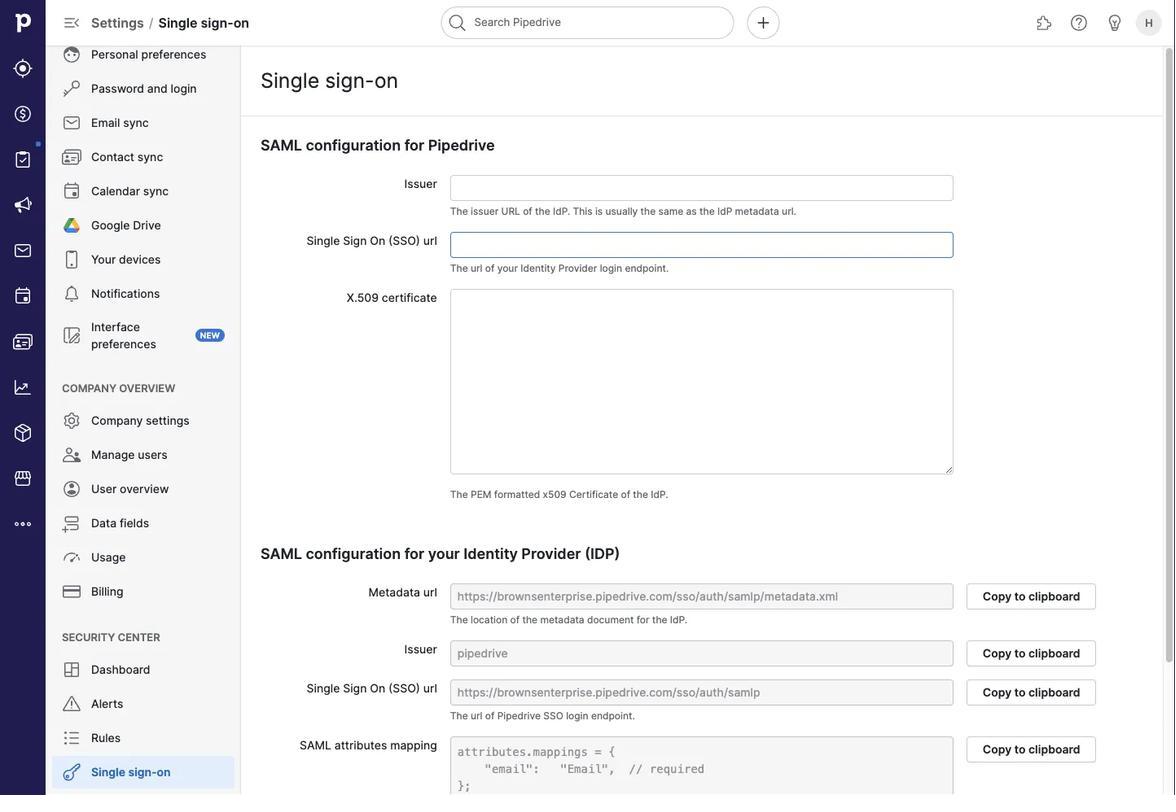 Task type: locate. For each thing, give the bounding box(es) containing it.
1 configuration from the top
[[306, 136, 401, 154]]

menu toggle image
[[62, 13, 81, 33]]

color undefined image inside the manage users link
[[62, 446, 81, 465]]

None text field
[[450, 175, 954, 201], [450, 232, 954, 258], [450, 289, 954, 475], [450, 680, 954, 706], [450, 175, 954, 201], [450, 232, 954, 258], [450, 289, 954, 475], [450, 680, 954, 706]]

of down "issuer"
[[485, 263, 495, 275]]

4 copy to clipboard button from the top
[[967, 737, 1097, 763]]

color undefined image for single sign-on
[[62, 763, 81, 783]]

mapping
[[390, 739, 437, 753]]

0 vertical spatial preferences
[[141, 48, 206, 62]]

endpoint. down the issuer url of the idp. this is usually the same as the idp metadata url.
[[625, 263, 669, 275]]

of left sso
[[485, 711, 495, 723]]

products image
[[13, 424, 33, 443]]

10 color undefined image from the top
[[62, 695, 81, 714]]

idp. right certificate
[[651, 489, 668, 501]]

(sso) up the mapping
[[389, 682, 420, 696]]

2 copy to clipboard button from the top
[[967, 641, 1097, 667]]

sync down email sync link
[[138, 150, 163, 164]]

clipboard for url
[[1029, 590, 1081, 604]]

sales inbox image
[[13, 241, 33, 261]]

0 horizontal spatial your
[[428, 545, 460, 563]]

1 vertical spatial single sign-on
[[91, 766, 171, 780]]

the right certificate
[[633, 489, 648, 501]]

copy to clipboard button
[[967, 584, 1097, 610], [967, 641, 1097, 667], [967, 680, 1097, 706], [967, 737, 1097, 763]]

1 vertical spatial on
[[374, 68, 398, 93]]

single sign on (sso) url up x.509
[[307, 234, 437, 248]]

color undefined image inside email sync link
[[62, 113, 81, 133]]

url down "issuer"
[[471, 263, 483, 275]]

menu
[[0, 0, 46, 796], [46, 0, 241, 796]]

(sso)
[[389, 234, 420, 248], [389, 682, 420, 696]]

color undefined image inside the data fields link
[[62, 514, 81, 534]]

1 copy to clipboard button from the top
[[967, 584, 1097, 610]]

1 vertical spatial login
[[600, 263, 622, 275]]

0 vertical spatial sync
[[123, 116, 149, 130]]

password
[[91, 82, 144, 96]]

8 color undefined image from the top
[[62, 548, 81, 568]]

1 vertical spatial configuration
[[306, 545, 401, 563]]

0 vertical spatial sign
[[343, 234, 367, 248]]

x.509
[[347, 291, 379, 305]]

on for the url of pipedrive sso login endpoint.
[[370, 682, 385, 696]]

interface preferences
[[91, 320, 156, 351]]

single sign-on up the 'saml configuration for pipedrive'
[[261, 68, 398, 93]]

1 horizontal spatial on
[[233, 15, 249, 31]]

clipboard for sign
[[1029, 686, 1081, 700]]

for
[[405, 136, 425, 154], [405, 545, 425, 563], [637, 615, 650, 626]]

url left sso
[[471, 711, 483, 723]]

single sign on (sso) url
[[307, 234, 437, 248], [307, 682, 437, 696]]

0 vertical spatial company
[[62, 382, 117, 395]]

on up x.509 certificate
[[370, 234, 385, 248]]

color undefined image
[[62, 45, 81, 64], [62, 147, 81, 167], [13, 150, 33, 169], [62, 284, 81, 304], [62, 411, 81, 431], [62, 480, 81, 499], [62, 514, 81, 534], [62, 661, 81, 680], [62, 729, 81, 749]]

2 copy to clipboard from the top
[[983, 647, 1081, 661]]

copy for attributes
[[983, 743, 1012, 757]]

0 vertical spatial overview
[[119, 382, 175, 395]]

interface
[[91, 320, 140, 334]]

4 clipboard from the top
[[1029, 743, 1081, 757]]

0 horizontal spatial pipedrive
[[428, 136, 495, 154]]

calendar
[[91, 185, 140, 198]]

x.509 certificate
[[347, 291, 437, 305]]

sign up x.509
[[343, 234, 367, 248]]

idp.
[[553, 206, 570, 217], [651, 489, 668, 501], [670, 615, 688, 626]]

color undefined image left alerts
[[62, 695, 81, 714]]

insights image
[[13, 378, 33, 398]]

11 color undefined image from the top
[[62, 763, 81, 783]]

of
[[523, 206, 533, 217], [485, 263, 495, 275], [621, 489, 631, 501], [510, 615, 520, 626], [485, 711, 495, 723]]

2 horizontal spatial idp.
[[670, 615, 688, 626]]

2 vertical spatial saml
[[300, 739, 332, 753]]

preferences inside 'link'
[[141, 48, 206, 62]]

color undefined image left "your"
[[62, 250, 81, 270]]

2 vertical spatial sync
[[143, 185, 169, 198]]

your for for
[[428, 545, 460, 563]]

color undefined image inside "notifications" link
[[62, 284, 81, 304]]

overview up company settings link
[[119, 382, 175, 395]]

color undefined image inside password and login link
[[62, 79, 81, 99]]

your up metadata url
[[428, 545, 460, 563]]

settings
[[146, 414, 190, 428]]

sign- up the 'saml configuration for pipedrive'
[[325, 68, 374, 93]]

issuer down the 'saml configuration for pipedrive'
[[404, 177, 437, 191]]

1 vertical spatial sync
[[138, 150, 163, 164]]

0 vertical spatial metadata
[[735, 206, 779, 217]]

2 horizontal spatial on
[[374, 68, 398, 93]]

security
[[62, 631, 115, 644]]

1 on from the top
[[370, 234, 385, 248]]

/
[[149, 15, 154, 31]]

contacts image
[[13, 332, 33, 352]]

2 sign from the top
[[343, 682, 367, 696]]

sign up attributes
[[343, 682, 367, 696]]

url up certificate
[[423, 234, 437, 248]]

alerts
[[91, 698, 123, 712]]

2 single sign on (sso) url from the top
[[307, 682, 437, 696]]

color undefined image inside user overview link
[[62, 480, 81, 499]]

color undefined image inside the "your devices" link
[[62, 250, 81, 270]]

color undefined image for user overview
[[62, 480, 81, 499]]

color undefined image left google
[[62, 216, 81, 235]]

to
[[1015, 590, 1026, 604], [1015, 647, 1026, 661], [1015, 686, 1026, 700], [1015, 743, 1026, 757]]

color undefined image left password
[[62, 79, 81, 99]]

overview for company overview
[[119, 382, 175, 395]]

0 horizontal spatial on
[[157, 766, 171, 780]]

1 vertical spatial provider
[[522, 545, 581, 563]]

metadata left url.
[[735, 206, 779, 217]]

1 vertical spatial preferences
[[91, 337, 156, 351]]

1 vertical spatial idp.
[[651, 489, 668, 501]]

preferences down settings / single sign-on
[[141, 48, 206, 62]]

2 horizontal spatial sign-
[[325, 68, 374, 93]]

4 the from the top
[[450, 615, 468, 626]]

home image
[[11, 11, 35, 35]]

1 horizontal spatial single sign-on
[[261, 68, 398, 93]]

on up the saml attributes mapping
[[370, 682, 385, 696]]

0 vertical spatial on
[[233, 15, 249, 31]]

copy
[[983, 590, 1012, 604], [983, 647, 1012, 661], [983, 686, 1012, 700], [983, 743, 1012, 757]]

0 horizontal spatial identity
[[464, 545, 518, 563]]

the for the location of the metadata document for the idp.
[[450, 615, 468, 626]]

clipboard
[[1029, 590, 1081, 604], [1029, 647, 1081, 661], [1029, 686, 1081, 700], [1029, 743, 1081, 757]]

on
[[233, 15, 249, 31], [374, 68, 398, 93], [157, 766, 171, 780]]

1 vertical spatial sign
[[343, 682, 367, 696]]

company settings link
[[52, 405, 235, 437]]

color undefined image down security
[[62, 661, 81, 680]]

0 vertical spatial pipedrive
[[428, 136, 495, 154]]

on for the url of your identity provider login endpoint.
[[370, 234, 385, 248]]

color undefined image right "activities" image
[[62, 284, 81, 304]]

1 vertical spatial overview
[[120, 483, 169, 497]]

saml
[[261, 136, 302, 154], [261, 545, 302, 563], [300, 739, 332, 753]]

metadata
[[735, 206, 779, 217], [540, 615, 585, 626]]

1 vertical spatial identity
[[464, 545, 518, 563]]

color undefined image inside usage link
[[62, 548, 81, 568]]

url for metadata url
[[423, 586, 437, 600]]

pipedrive
[[428, 136, 495, 154], [497, 711, 541, 723]]

provider down 'this'
[[559, 263, 597, 275]]

and
[[147, 82, 168, 96]]

endpoint.
[[625, 263, 669, 275], [591, 711, 635, 723]]

sync up drive
[[143, 185, 169, 198]]

identity
[[521, 263, 556, 275], [464, 545, 518, 563]]

preferences down interface
[[91, 337, 156, 351]]

preferences for personal
[[141, 48, 206, 62]]

2 vertical spatial login
[[566, 711, 589, 723]]

sign- down rules link
[[128, 766, 157, 780]]

sales assistant image
[[1105, 13, 1125, 33]]

color undefined image left billing
[[62, 582, 81, 602]]

color undefined image left rules
[[62, 729, 81, 749]]

contact sync
[[91, 150, 163, 164]]

0 vertical spatial configuration
[[306, 136, 401, 154]]

1 clipboard from the top
[[1029, 590, 1081, 604]]

1 sign from the top
[[343, 234, 367, 248]]

5 color undefined image from the top
[[62, 250, 81, 270]]

email
[[91, 116, 120, 130]]

url right metadata
[[423, 586, 437, 600]]

2 vertical spatial sign-
[[128, 766, 157, 780]]

color undefined image for interface preferences
[[62, 326, 81, 345]]

provider left the (idp)
[[522, 545, 581, 563]]

your down url
[[497, 263, 518, 275]]

sign- right /
[[201, 15, 233, 31]]

3 copy to clipboard button from the top
[[967, 680, 1097, 706]]

calendar sync
[[91, 185, 169, 198]]

color undefined image inside "dashboard" "link"
[[62, 661, 81, 680]]

1 single sign on (sso) url from the top
[[307, 234, 437, 248]]

None text field
[[450, 584, 954, 610], [450, 641, 954, 667], [450, 584, 954, 610], [450, 641, 954, 667]]

1 horizontal spatial metadata
[[735, 206, 779, 217]]

3 color undefined image from the top
[[62, 182, 81, 201]]

idp
[[718, 206, 733, 217]]

3 copy from the top
[[983, 686, 1012, 700]]

0 vertical spatial single sign-on
[[261, 68, 398, 93]]

0 vertical spatial your
[[497, 263, 518, 275]]

certificate
[[569, 489, 618, 501]]

company settings
[[91, 414, 190, 428]]

2 color undefined image from the top
[[62, 113, 81, 133]]

clipboard for attributes
[[1029, 743, 1081, 757]]

1 horizontal spatial your
[[497, 263, 518, 275]]

color undefined image left email at the left of page
[[62, 113, 81, 133]]

company down the company overview
[[91, 414, 143, 428]]

security center
[[62, 631, 160, 644]]

color undefined image down rules link
[[62, 763, 81, 783]]

your
[[497, 263, 518, 275], [428, 545, 460, 563]]

the right url
[[535, 206, 550, 217]]

saml for saml attributes mapping
[[300, 739, 332, 753]]

usage link
[[52, 542, 235, 574]]

color undefined image inside billing link
[[62, 582, 81, 602]]

1 horizontal spatial pipedrive
[[497, 711, 541, 723]]

color undefined image for data fields
[[62, 514, 81, 534]]

0 horizontal spatial single sign-on
[[91, 766, 171, 780]]

0 vertical spatial identity
[[521, 263, 556, 275]]

4 to from the top
[[1015, 743, 1026, 757]]

company up company settings
[[62, 382, 117, 395]]

single sign on (sso) url up the saml attributes mapping
[[307, 682, 437, 696]]

0 vertical spatial provider
[[559, 263, 597, 275]]

copy for sign
[[983, 686, 1012, 700]]

color undefined image left interface
[[62, 326, 81, 345]]

sign-
[[201, 15, 233, 31], [325, 68, 374, 93], [128, 766, 157, 780]]

5 the from the top
[[450, 711, 468, 723]]

0 vertical spatial for
[[405, 136, 425, 154]]

endpoint. right sso
[[591, 711, 635, 723]]

3 copy to clipboard from the top
[[983, 686, 1081, 700]]

your
[[91, 253, 116, 267]]

1 the from the top
[[450, 206, 468, 217]]

password and login
[[91, 82, 197, 96]]

single sign-on menu item
[[46, 757, 241, 796]]

1 vertical spatial for
[[405, 545, 425, 563]]

color undefined image for password and login
[[62, 79, 81, 99]]

color undefined image right products icon
[[62, 411, 81, 431]]

2 copy from the top
[[983, 647, 1012, 661]]

4 copy to clipboard from the top
[[983, 743, 1081, 757]]

quick help image
[[1070, 13, 1089, 33]]

1 color undefined image from the top
[[62, 79, 81, 99]]

color undefined image left usage
[[62, 548, 81, 568]]

3 clipboard from the top
[[1029, 686, 1081, 700]]

contact
[[91, 150, 134, 164]]

2 clipboard from the top
[[1029, 647, 1081, 661]]

color undefined image inside google drive link
[[62, 216, 81, 235]]

2 vertical spatial for
[[637, 615, 650, 626]]

billing
[[91, 585, 124, 599]]

devices
[[119, 253, 161, 267]]

of right the location
[[510, 615, 520, 626]]

1 copy from the top
[[983, 590, 1012, 604]]

0 vertical spatial saml
[[261, 136, 302, 154]]

1 (sso) from the top
[[389, 234, 420, 248]]

saml for saml configuration for your identity provider (idp)
[[261, 545, 302, 563]]

1 vertical spatial single sign on (sso) url
[[307, 682, 437, 696]]

settings
[[91, 15, 144, 31]]

2 vertical spatial on
[[157, 766, 171, 780]]

color undefined image left data
[[62, 514, 81, 534]]

1 vertical spatial issuer
[[404, 643, 437, 657]]

color undefined image for calendar sync
[[62, 182, 81, 201]]

(sso) up certificate
[[389, 234, 420, 248]]

the right the location
[[522, 615, 538, 626]]

login right and on the left top
[[171, 82, 197, 96]]

on
[[370, 234, 385, 248], [370, 682, 385, 696]]

activities image
[[13, 287, 33, 306]]

color undefined image inside contact sync link
[[62, 147, 81, 167]]

for for your
[[405, 545, 425, 563]]

login right sso
[[566, 711, 589, 723]]

0 vertical spatial issuer
[[404, 177, 437, 191]]

single sign-on
[[261, 68, 398, 93], [91, 766, 171, 780]]

6 color undefined image from the top
[[62, 326, 81, 345]]

preferences
[[141, 48, 206, 62], [91, 337, 156, 351]]

url for the url of your identity provider login endpoint.
[[471, 263, 483, 275]]

2 vertical spatial idp.
[[670, 615, 688, 626]]

overview
[[119, 382, 175, 395], [120, 483, 169, 497]]

1 vertical spatial on
[[370, 682, 385, 696]]

4 color undefined image from the top
[[62, 216, 81, 235]]

3 to from the top
[[1015, 686, 1026, 700]]

0 vertical spatial (sso)
[[389, 234, 420, 248]]

1 vertical spatial sign-
[[325, 68, 374, 93]]

0 vertical spatial on
[[370, 234, 385, 248]]

0 horizontal spatial sign-
[[128, 766, 157, 780]]

1 vertical spatial saml
[[261, 545, 302, 563]]

1 vertical spatial your
[[428, 545, 460, 563]]

2 on from the top
[[370, 682, 385, 696]]

saml for saml configuration for pipedrive
[[261, 136, 302, 154]]

idp. left 'this'
[[553, 206, 570, 217]]

marketplace image
[[13, 469, 33, 489]]

1 vertical spatial (sso)
[[389, 682, 420, 696]]

color undefined image for google drive
[[62, 216, 81, 235]]

color undefined image left manage
[[62, 446, 81, 465]]

leads image
[[13, 59, 33, 78]]

color undefined image inside single sign-on link
[[62, 763, 81, 783]]

0 horizontal spatial login
[[171, 82, 197, 96]]

company for company overview
[[62, 382, 117, 395]]

color undefined image for dashboard
[[62, 661, 81, 680]]

2 menu from the left
[[46, 0, 241, 796]]

login down usually
[[600, 263, 622, 275]]

identity for of
[[521, 263, 556, 275]]

1 vertical spatial company
[[91, 414, 143, 428]]

3 the from the top
[[450, 489, 468, 501]]

0 horizontal spatial idp.
[[553, 206, 570, 217]]

2 configuration from the top
[[306, 545, 401, 563]]

color undefined image inside calendar sync link
[[62, 182, 81, 201]]

1 vertical spatial endpoint.
[[591, 711, 635, 723]]

2 horizontal spatial login
[[600, 263, 622, 275]]

single sign-on inside menu item
[[91, 766, 171, 780]]

personal preferences link
[[52, 38, 235, 71]]

the url of pipedrive sso login endpoint.
[[450, 711, 635, 723]]

1 horizontal spatial sign-
[[201, 15, 233, 31]]

configuration for pipedrive
[[306, 136, 401, 154]]

sign for the url of pipedrive sso login endpoint.
[[343, 682, 367, 696]]

color undefined image inside rules link
[[62, 729, 81, 749]]

metadata left document
[[540, 615, 585, 626]]

2 (sso) from the top
[[389, 682, 420, 696]]

copy to clipboard for sign
[[983, 686, 1081, 700]]

1 vertical spatial pipedrive
[[497, 711, 541, 723]]

1 horizontal spatial idp.
[[651, 489, 668, 501]]

0 vertical spatial single sign on (sso) url
[[307, 234, 437, 248]]

color undefined image left user
[[62, 480, 81, 499]]

issuer down metadata url
[[404, 643, 437, 657]]

single
[[158, 15, 198, 31], [261, 68, 320, 93], [307, 234, 340, 248], [307, 682, 340, 696], [91, 766, 125, 780]]

color undefined image inside company settings link
[[62, 411, 81, 431]]

pipedrive up "issuer"
[[428, 136, 495, 154]]

1 copy to clipboard from the top
[[983, 590, 1081, 604]]

notifications
[[91, 287, 160, 301]]

1 horizontal spatial login
[[566, 711, 589, 723]]

2 the from the top
[[450, 263, 468, 275]]

users
[[138, 448, 168, 462]]

company overview
[[62, 382, 175, 395]]

0 horizontal spatial metadata
[[540, 615, 585, 626]]

1 to from the top
[[1015, 590, 1026, 604]]

7 color undefined image from the top
[[62, 446, 81, 465]]

4 copy from the top
[[983, 743, 1012, 757]]

color undefined image left contact
[[62, 147, 81, 167]]

color undefined image left calendar
[[62, 182, 81, 201]]

pipedrive left sso
[[497, 711, 541, 723]]

9 color undefined image from the top
[[62, 582, 81, 602]]

settings / single sign-on
[[91, 15, 249, 31]]

copy to clipboard button for sign
[[967, 680, 1097, 706]]

color undefined image
[[62, 79, 81, 99], [62, 113, 81, 133], [62, 182, 81, 201], [62, 216, 81, 235], [62, 250, 81, 270], [62, 326, 81, 345], [62, 446, 81, 465], [62, 548, 81, 568], [62, 582, 81, 602], [62, 695, 81, 714], [62, 763, 81, 783]]

drive
[[133, 219, 161, 233]]

data
[[91, 517, 117, 531]]

single sign-on down rules link
[[91, 766, 171, 780]]

the
[[450, 206, 468, 217], [450, 263, 468, 275], [450, 489, 468, 501], [450, 615, 468, 626], [450, 711, 468, 723]]

issuer
[[404, 177, 437, 191], [404, 643, 437, 657]]

login
[[171, 82, 197, 96], [600, 263, 622, 275], [566, 711, 589, 723]]

the right as
[[700, 206, 715, 217]]

color undefined image inside personal preferences 'link'
[[62, 45, 81, 64]]

sync right email at the left of page
[[123, 116, 149, 130]]

the
[[535, 206, 550, 217], [641, 206, 656, 217], [700, 206, 715, 217], [633, 489, 648, 501], [522, 615, 538, 626], [652, 615, 668, 626]]

1 horizontal spatial identity
[[521, 263, 556, 275]]

to for attributes
[[1015, 743, 1026, 757]]

copy to clipboard button for url
[[967, 584, 1097, 610]]

color undefined image inside alerts link
[[62, 695, 81, 714]]

color undefined image down menu toggle image at top
[[62, 45, 81, 64]]

google drive
[[91, 219, 161, 233]]

manage users link
[[52, 439, 235, 472]]

overview down the manage users link
[[120, 483, 169, 497]]

idp. right document
[[670, 615, 688, 626]]

url
[[501, 206, 520, 217]]



Task type: vqa. For each thing, say whether or not it's contained in the screenshot.
the bottommost color undefined icon
no



Task type: describe. For each thing, give the bounding box(es) containing it.
calendar sync link
[[52, 175, 235, 208]]

single sign-on link
[[52, 757, 235, 789]]

new
[[200, 331, 220, 341]]

attributes.mappings = {     "email":   "Email",  // required }; text field
[[450, 737, 954, 796]]

of for identity
[[485, 263, 495, 275]]

to for url
[[1015, 590, 1026, 604]]

as
[[686, 206, 697, 217]]

(sso) for the url of pipedrive sso login endpoint.
[[389, 682, 420, 696]]

email sync
[[91, 116, 149, 130]]

url for the url of pipedrive sso login endpoint.
[[471, 711, 483, 723]]

saml configuration for your identity provider (idp)
[[261, 545, 620, 563]]

color undefined image down deals icon
[[13, 150, 33, 169]]

(idp)
[[585, 545, 620, 563]]

copy for url
[[983, 590, 1012, 604]]

sync for contact sync
[[138, 150, 163, 164]]

provider for (idp)
[[522, 545, 581, 563]]

more image
[[13, 515, 33, 534]]

to for sign
[[1015, 686, 1026, 700]]

copy to clipboard button for attributes
[[967, 737, 1097, 763]]

preferences for interface
[[91, 337, 156, 351]]

the for the url of pipedrive sso login endpoint.
[[450, 711, 468, 723]]

of for metadata
[[510, 615, 520, 626]]

sso
[[544, 711, 564, 723]]

formatted
[[494, 489, 540, 501]]

the pem formatted x509 certificate of the idp.
[[450, 489, 668, 501]]

data fields
[[91, 517, 149, 531]]

usage
[[91, 551, 126, 565]]

copy to clipboard for url
[[983, 590, 1081, 604]]

issuer
[[471, 206, 499, 217]]

the location of the metadata document for the idp.
[[450, 615, 688, 626]]

color undefined image for your devices
[[62, 250, 81, 270]]

this
[[573, 206, 593, 217]]

personal preferences
[[91, 48, 206, 62]]

configuration for your
[[306, 545, 401, 563]]

quick add image
[[754, 13, 773, 33]]

color undefined image for alerts
[[62, 695, 81, 714]]

google drive link
[[52, 209, 235, 242]]

manage
[[91, 448, 135, 462]]

2 issuer from the top
[[404, 643, 437, 657]]

0 vertical spatial login
[[171, 82, 197, 96]]

the left same
[[641, 206, 656, 217]]

contact sync link
[[52, 141, 235, 174]]

sync for email sync
[[123, 116, 149, 130]]

for for pipedrive
[[405, 136, 425, 154]]

x509
[[543, 489, 567, 501]]

copy to clipboard for attributes
[[983, 743, 1081, 757]]

password and login link
[[52, 72, 235, 105]]

url.
[[782, 206, 797, 217]]

color undefined image for rules
[[62, 729, 81, 749]]

data fields link
[[52, 507, 235, 540]]

single sign on (sso) url for the url of your identity provider login endpoint.
[[307, 234, 437, 248]]

same
[[659, 206, 684, 217]]

email sync link
[[52, 107, 235, 139]]

1 issuer from the top
[[404, 177, 437, 191]]

rules link
[[52, 723, 235, 755]]

the for the url of your identity provider login endpoint.
[[450, 263, 468, 275]]

center
[[118, 631, 160, 644]]

color undefined image for email sync
[[62, 113, 81, 133]]

1 menu from the left
[[0, 0, 46, 796]]

dashboard
[[91, 663, 150, 677]]

color undefined image for personal preferences
[[62, 45, 81, 64]]

your devices link
[[52, 244, 235, 276]]

billing link
[[52, 576, 235, 609]]

the issuer url of the idp. this is usually the same as the idp metadata url.
[[450, 206, 797, 217]]

pipedrive for of
[[497, 711, 541, 723]]

deals image
[[13, 104, 33, 124]]

saml attributes mapping
[[300, 739, 437, 753]]

h
[[1145, 16, 1153, 29]]

google
[[91, 219, 130, 233]]

rules
[[91, 732, 121, 746]]

2 to from the top
[[1015, 647, 1026, 661]]

single inside menu item
[[91, 766, 125, 780]]

color undefined image for notifications
[[62, 284, 81, 304]]

menu containing personal preferences
[[46, 0, 241, 796]]

h button
[[1133, 7, 1166, 39]]

notifications link
[[52, 278, 235, 310]]

single sign on (sso) url for the url of pipedrive sso login endpoint.
[[307, 682, 437, 696]]

1 vertical spatial metadata
[[540, 615, 585, 626]]

is
[[595, 206, 603, 217]]

user overview link
[[52, 473, 235, 506]]

the right document
[[652, 615, 668, 626]]

provider for login
[[559, 263, 597, 275]]

user
[[91, 483, 117, 497]]

manage users
[[91, 448, 168, 462]]

sign- inside menu item
[[128, 766, 157, 780]]

sign for the url of your identity provider login endpoint.
[[343, 234, 367, 248]]

0 vertical spatial endpoint.
[[625, 263, 669, 275]]

0 vertical spatial idp.
[[553, 206, 570, 217]]

the for the pem formatted x509 certificate of the idp.
[[450, 489, 468, 501]]

color undefined image for contact sync
[[62, 147, 81, 167]]

Search Pipedrive field
[[441, 7, 734, 39]]

pipedrive for for
[[428, 136, 495, 154]]

pem
[[471, 489, 492, 501]]

metadata
[[369, 586, 420, 600]]

attributes
[[335, 739, 387, 753]]

the for the issuer url of the idp. this is usually the same as the idp metadata url.
[[450, 206, 468, 217]]

color undefined image for company settings
[[62, 411, 81, 431]]

dashboard link
[[52, 654, 235, 687]]

saml configuration for pipedrive
[[261, 136, 495, 154]]

company for company settings
[[91, 414, 143, 428]]

color undefined image for usage
[[62, 548, 81, 568]]

overview for user overview
[[120, 483, 169, 497]]

your devices
[[91, 253, 161, 267]]

0 vertical spatial sign-
[[201, 15, 233, 31]]

campaigns image
[[13, 196, 33, 215]]

the url of your identity provider login endpoint.
[[450, 263, 669, 275]]

url up the mapping
[[423, 682, 437, 696]]

document
[[587, 615, 634, 626]]

certificate
[[382, 291, 437, 305]]

usually
[[606, 206, 638, 217]]

identity for for
[[464, 545, 518, 563]]

metadata url
[[369, 586, 437, 600]]

fields
[[120, 517, 149, 531]]

your for of
[[497, 263, 518, 275]]

location
[[471, 615, 508, 626]]

of for sso
[[485, 711, 495, 723]]

of right url
[[523, 206, 533, 217]]

on inside menu item
[[157, 766, 171, 780]]

color undefined image for billing
[[62, 582, 81, 602]]

(sso) for the url of your identity provider login endpoint.
[[389, 234, 420, 248]]

color undefined image for manage users
[[62, 446, 81, 465]]

alerts link
[[52, 688, 235, 721]]

of right certificate
[[621, 489, 631, 501]]

personal
[[91, 48, 138, 62]]

sync for calendar sync
[[143, 185, 169, 198]]

user overview
[[91, 483, 169, 497]]



